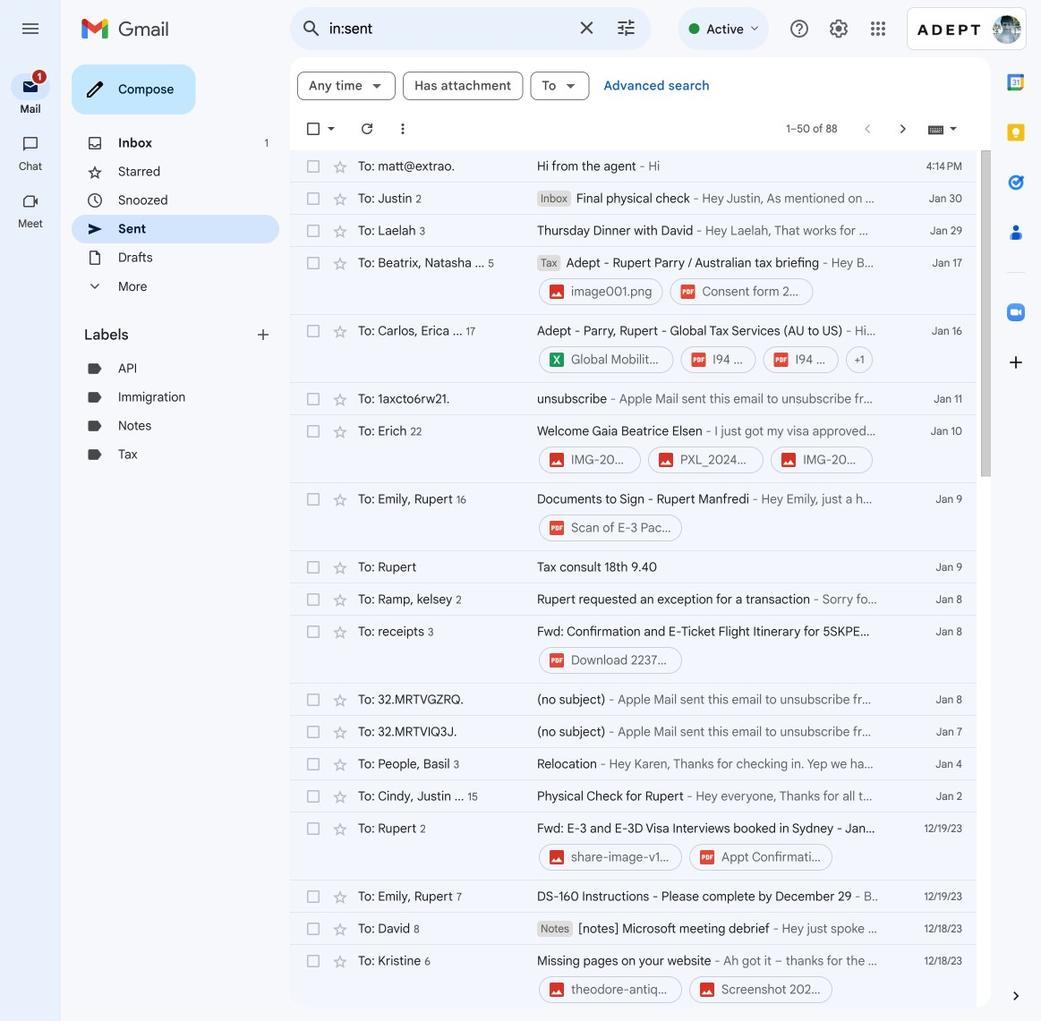 Task type: describe. For each thing, give the bounding box(es) containing it.
7 row from the top
[[290, 415, 977, 483]]

12 row from the top
[[290, 684, 977, 716]]

advanced search options image
[[608, 10, 644, 46]]

16 row from the top
[[290, 813, 1041, 881]]

4 row from the top
[[290, 247, 977, 315]]

cell for 16th row from the bottom of the page
[[537, 254, 887, 308]]

13 row from the top
[[290, 716, 977, 748]]

cell for seventh row from the top of the page
[[537, 423, 887, 476]]

cell for ninth row from the bottom of the page
[[537, 623, 1041, 677]]

10 row from the top
[[290, 584, 977, 616]]

17 row from the top
[[290, 881, 977, 913]]

18 row from the top
[[290, 913, 977, 945]]

clear search image
[[569, 10, 605, 46]]

3 row from the top
[[290, 215, 977, 247]]

older image
[[894, 120, 912, 138]]

Search in mail search field
[[290, 7, 651, 50]]



Task type: vqa. For each thing, say whether or not it's contained in the screenshot.
JACOB
no



Task type: locate. For each thing, give the bounding box(es) containing it.
cell for 15th row from the bottom of the page
[[537, 322, 887, 376]]

navigation
[[0, 57, 63, 1022]]

cell
[[537, 254, 887, 308], [537, 322, 887, 376], [537, 423, 887, 476], [537, 491, 887, 544], [537, 623, 1041, 677], [537, 820, 1041, 874], [537, 953, 887, 1006]]

cell for 12th row from the bottom of the page
[[537, 491, 887, 544]]

19 row from the top
[[290, 945, 977, 1013]]

2 row from the top
[[290, 183, 977, 215]]

14 row from the top
[[290, 748, 977, 781]]

row
[[290, 150, 977, 183], [290, 183, 977, 215], [290, 215, 977, 247], [290, 247, 977, 315], [290, 315, 977, 383], [290, 383, 977, 415], [290, 415, 977, 483], [290, 483, 977, 551], [290, 551, 977, 584], [290, 584, 977, 616], [290, 616, 1041, 684], [290, 684, 977, 716], [290, 716, 977, 748], [290, 748, 977, 781], [290, 781, 977, 813], [290, 813, 1041, 881], [290, 881, 977, 913], [290, 913, 977, 945], [290, 945, 977, 1013]]

None checkbox
[[304, 623, 322, 641], [304, 691, 322, 709], [304, 723, 322, 741], [304, 788, 322, 806], [304, 820, 322, 838], [304, 888, 322, 906], [304, 953, 322, 970], [304, 623, 322, 641], [304, 691, 322, 709], [304, 723, 322, 741], [304, 788, 322, 806], [304, 820, 322, 838], [304, 888, 322, 906], [304, 953, 322, 970]]

None checkbox
[[304, 756, 322, 774], [304, 920, 322, 938], [304, 756, 322, 774], [304, 920, 322, 938]]

1 row from the top
[[290, 150, 977, 183]]

5 cell from the top
[[537, 623, 1041, 677]]

4 cell from the top
[[537, 491, 887, 544]]

select input tool image
[[948, 122, 959, 135]]

settings image
[[828, 18, 850, 39]]

cell for 1st row from the bottom of the page
[[537, 953, 887, 1006]]

2 cell from the top
[[537, 322, 887, 376]]

search in mail image
[[295, 13, 328, 45]]

7 cell from the top
[[537, 953, 887, 1006]]

6 cell from the top
[[537, 820, 1041, 874]]

support image
[[789, 18, 810, 39]]

15 row from the top
[[290, 781, 977, 813]]

cell for 4th row from the bottom of the page
[[537, 820, 1041, 874]]

heading
[[0, 102, 61, 116], [0, 159, 61, 174], [0, 217, 61, 231], [84, 326, 254, 344]]

5 row from the top
[[290, 315, 977, 383]]

8 row from the top
[[290, 483, 977, 551]]

11 row from the top
[[290, 616, 1041, 684]]

main menu image
[[20, 18, 41, 39]]

refresh image
[[358, 120, 376, 138]]

tab list
[[991, 57, 1041, 957]]

1 cell from the top
[[537, 254, 887, 308]]

6 row from the top
[[290, 383, 977, 415]]

Search in mail text field
[[329, 20, 565, 38]]

gmail image
[[81, 11, 178, 47]]

9 row from the top
[[290, 551, 977, 584]]

3 cell from the top
[[537, 423, 887, 476]]



